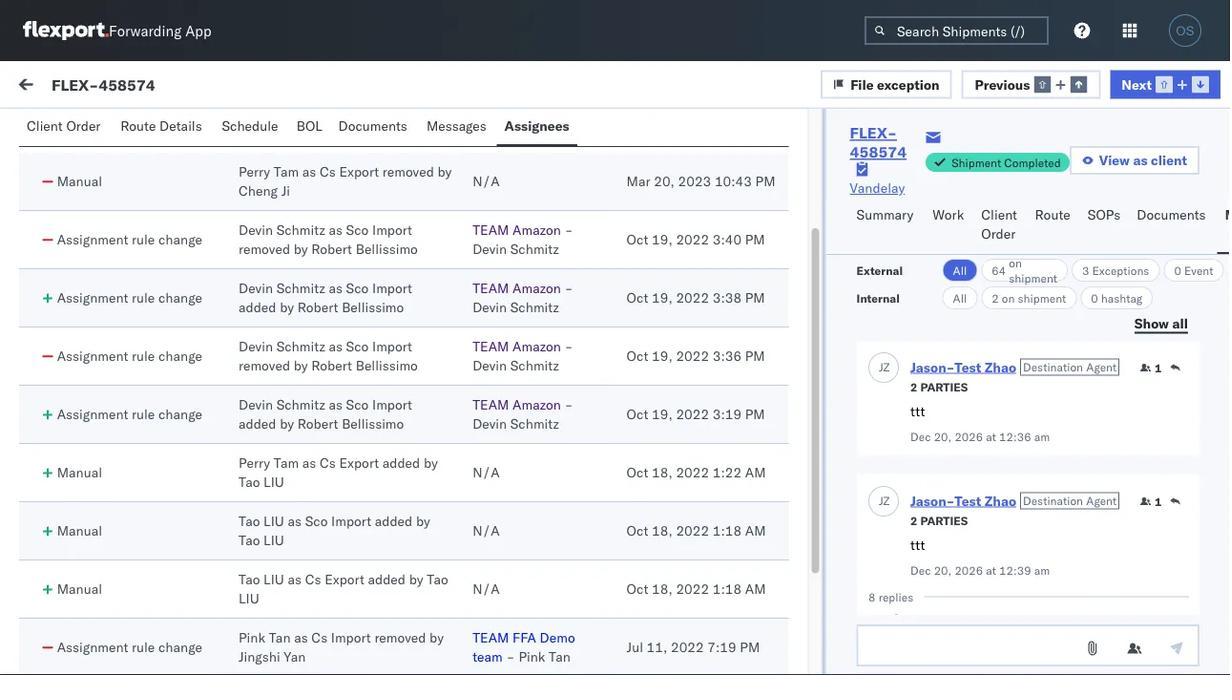 Task type: describe. For each thing, give the bounding box(es) containing it.
pm right the 10:43
[[756, 173, 776, 190]]

event
[[1185, 263, 1214, 277]]

internal (0) button
[[120, 113, 214, 150]]

cs for perry tam as cs export added by tao liu
[[320, 454, 336, 471]]

oct 18, 2022 1:18 am for tao liu as sco import added by tao liu
[[627, 522, 766, 539]]

assignment rule change for jul 11, 2022 7:19 pm
[[57, 639, 202, 655]]

sco for oct 18, 2022 1:18 am
[[305, 513, 328, 529]]

dec 20, 2026, 12:35 am pst
[[418, 308, 599, 325]]

7 oct from the top
[[627, 580, 649, 597]]

resize handle column header for category
[[917, 159, 940, 675]]

route details
[[121, 117, 202, 134]]

summary button
[[849, 198, 925, 254]]

ffa demo team
[[473, 629, 575, 665]]

0 horizontal spatial message
[[59, 166, 105, 180]]

team
[[473, 648, 503, 665]]

show all
[[1135, 315, 1189, 331]]

description
[[239, 129, 309, 146]]

5 oct from the top
[[627, 464, 649, 481]]

1 for ttt dec 20, 2026 at 12:36 am
[[1155, 361, 1162, 375]]

ttt inside the ttt dec 20, 2026 at 12:36 am
[[910, 403, 925, 420]]

agent for ttt dec 20, 2026 at 12:39 am
[[1086, 494, 1117, 508]]

on for 64
[[1009, 255, 1022, 270]]

tao liu as sco import added by tao liu
[[239, 513, 430, 549]]

by inside perry tam as cs export added by tao liu
[[424, 454, 438, 471]]

change for oct 19, 2022 3:38 pm
[[158, 289, 202, 306]]

2022 right the 11,
[[671, 639, 704, 655]]

assignment for oct 19, 2022 3:40 pm
[[57, 231, 128, 248]]

0 vertical spatial client order
[[27, 117, 101, 134]]

as inside button
[[1134, 152, 1148, 169]]

3 test from the top
[[57, 583, 81, 600]]

my
[[19, 74, 49, 100]]

pm right 7:19
[[740, 639, 760, 655]]

messages
[[427, 117, 487, 134]]

team amazon - devin schmitz for oct 19, 2022 3:38 pm
[[473, 280, 573, 316]]

summary
[[857, 206, 914, 223]]

18, for tao liu as cs export added by tao liu
[[652, 580, 673, 597]]

rule for jul 11, 2022 7:19 pm
[[132, 639, 155, 655]]

12:36 inside the ttt dec 20, 2026 at 12:36 am
[[999, 430, 1031, 444]]

ji
[[281, 182, 290, 199]]

12:35
[[510, 308, 547, 325]]

oct 18, 2022 1:22 am
[[627, 464, 766, 481]]

2022 left 3:38
[[676, 289, 709, 306]]

resize handle column header for message
[[386, 159, 409, 675]]

message list
[[222, 121, 305, 138]]

team for oct 19, 2022 3:38 pm
[[473, 280, 509, 296]]

robert for oct 19, 2022 3:38 pm
[[298, 299, 338, 316]]

jingshi
[[239, 648, 280, 665]]

4 jason-test zhao from the top
[[93, 464, 194, 481]]

assignment for oct 19, 2022 3:38 pm
[[57, 289, 128, 306]]

pink inside pink tan as cs import removed by jingshi yan
[[239, 629, 265, 646]]

tao for tao liu as cs export added by tao liu
[[427, 571, 448, 588]]

1:18 for tao liu as cs export added by tao liu
[[713, 580, 742, 597]]

view as client
[[1100, 152, 1188, 169]]

work
[[933, 206, 965, 223]]

2022 down the oct 18, 2022 1:22 am
[[676, 522, 709, 539]]

liu for tao liu as sco import added by tao liu
[[264, 532, 284, 549]]

8
[[868, 590, 876, 604]]

on for 2
[[1002, 291, 1015, 305]]

route details button
[[113, 109, 214, 146]]

2026, left '12:33'
[[469, 394, 507, 411]]

export for perry tam as cs export removed by cheng ji
[[339, 163, 379, 180]]

1 horizontal spatial client
[[982, 206, 1018, 223]]

bol button
[[289, 109, 331, 146]]

liu down perry tam as cs export added by tao liu
[[264, 513, 284, 529]]

flex-458574
[[52, 75, 155, 94]]

1 17, from the top
[[445, 480, 466, 496]]

destination for ttt dec 20, 2026 at 12:39 am
[[1023, 494, 1083, 508]]

dec 20, 2026, 12:36 am pst
[[418, 222, 599, 239]]

completed
[[1005, 155, 1061, 169]]

perry tam as cs export removed by cheng ji
[[239, 163, 452, 199]]

item/shipment
[[1020, 166, 1098, 180]]

1 horizontal spatial documents
[[1137, 206, 1206, 223]]

0 hashtag
[[1092, 291, 1143, 305]]

3:19
[[713, 406, 742, 422]]

18, for tao liu as sco import added by tao liu
[[652, 522, 673, 539]]

1 jason-test zhao from the top
[[93, 207, 194, 223]]

team amazon - devin schmitz for oct 19, 2022 3:36 pm
[[473, 338, 573, 374]]

2022 up jul 11, 2022 7:19 pm
[[676, 580, 709, 597]]

os
[[1177, 23, 1195, 38]]

3 oct from the top
[[627, 348, 649, 364]]

external for external (0)
[[31, 121, 81, 138]]

19, for oct 19, 2022 3:19 pm
[[652, 406, 673, 422]]

2026, up dec 20, 2026, 12:35 am pst
[[469, 222, 507, 239]]

import for oct 19, 2022 3:38 pm
[[372, 280, 412, 296]]

change for oct 19, 2022 3:19 pm
[[158, 406, 202, 422]]

show all button
[[1124, 309, 1200, 338]]

all
[[1173, 315, 1189, 331]]

1 oct from the top
[[627, 231, 649, 248]]

assignees
[[505, 117, 570, 134]]

flexport. image
[[23, 21, 109, 40]]

shipment for 64 on shipment
[[1009, 271, 1058, 285]]

1:18 for tao liu as sco import added by tao liu
[[713, 522, 742, 539]]

0 vertical spatial client
[[27, 117, 63, 134]]

manual for tao liu as cs export added by tao liu
[[57, 580, 102, 597]]

1 vertical spatial client order button
[[974, 198, 1028, 254]]

20, inside the ttt dec 20, 2026 at 12:36 am
[[934, 430, 952, 444]]

oct 18, 2022 1:18 am for tao liu as cs export added by tao liu
[[627, 580, 766, 597]]

shipment
[[952, 155, 1002, 169]]

3 exceptions
[[1083, 263, 1150, 277]]

am for ttt dec 20, 2026 at 12:39 am
[[1034, 563, 1050, 578]]

messages button
[[419, 109, 497, 146]]

demo
[[540, 629, 575, 646]]

2026, up ffa demo team
[[469, 566, 507, 582]]

agent for ttt dec 20, 2026 at 12:36 am
[[1086, 360, 1117, 374]]

pm up demo at bottom left
[[543, 566, 563, 582]]

2022 left 1:22 on the bottom of the page
[[676, 464, 709, 481]]

oct 19, 2022 3:36 pm
[[627, 348, 765, 364]]

assignment for oct 19, 2022 3:36 pm
[[57, 348, 128, 364]]

file exception
[[851, 76, 940, 92]]

export for perry tam as cs export added by tao liu
[[339, 454, 379, 471]]

mar
[[627, 173, 651, 190]]

jul 11, 2022 7:19 pm
[[627, 639, 760, 655]]

20, for dec 20, 2026, 12:36 am pst
[[445, 222, 466, 239]]

rule for oct 19, 2022 3:40 pm
[[132, 231, 155, 248]]

2 parties button for ttt dec 20, 2026 at 12:36 am
[[910, 378, 968, 395]]

app
[[185, 21, 212, 40]]

by inside the "perry tam as cs export removed by cheng ji"
[[438, 163, 452, 180]]

jason-test zhao destination agent for ttt dec 20, 2026 at 12:36 am
[[910, 359, 1117, 376]]

previous button
[[962, 70, 1101, 99]]

shipment completed
[[952, 155, 1061, 169]]

cheng
[[239, 182, 278, 199]]

order inside client order
[[982, 225, 1016, 242]]

my work
[[19, 74, 104, 100]]

bellissimo for oct 19, 2022 3:19 pm
[[342, 415, 404, 432]]

3
[[1083, 263, 1090, 277]]

2 for ttt dec 20, 2026 at 12:36 am
[[910, 380, 918, 394]]

by inside "tao liu as cs export added by tao liu"
[[409, 571, 424, 588]]

pm down '12:33'
[[543, 480, 563, 496]]

1 vertical spatial tan
[[549, 648, 571, 665]]

- pink tan
[[507, 648, 571, 665]]

file
[[851, 76, 874, 92]]

tao for perry tam as cs export added by tao liu
[[239, 474, 260, 490]]

route button
[[1028, 198, 1081, 254]]

view
[[1100, 152, 1130, 169]]

ttt inside ttt dec 20, 2026 at 12:39 am
[[910, 537, 925, 554]]

devin schmitz as sco import removed by robert bellissimo for oct 19, 2022 3:36 pm
[[239, 338, 418, 374]]

10:43
[[715, 173, 752, 190]]

oct 19, 2022 3:38 pm
[[627, 289, 765, 306]]

resize handle column header for time
[[652, 159, 674, 675]]

2 jason-test zhao from the top
[[93, 293, 194, 309]]

jason-test zhao button for ttt dec 20, 2026 at 12:36 am
[[910, 359, 1016, 376]]

dec inside ttt dec 20, 2026 at 12:39 am
[[910, 563, 931, 578]]

sco for oct 19, 2022 3:38 pm
[[346, 280, 369, 296]]

perry for tao
[[239, 454, 270, 471]]

next button
[[1111, 70, 1221, 99]]

pm right 3:38
[[745, 289, 765, 306]]

category
[[684, 166, 731, 180]]

8,
[[445, 652, 458, 668]]

cs for perry tam as cs export removed by cheng ji
[[320, 163, 336, 180]]

(0) for internal (0)
[[178, 121, 203, 138]]

as inside perry tam as cs export added by tao liu
[[302, 454, 316, 471]]

message list button
[[214, 113, 312, 150]]

related
[[949, 166, 989, 180]]

12:33
[[510, 394, 547, 411]]

import for oct 19, 2022 3:36 pm
[[372, 338, 412, 355]]

0 for 0 hashtag
[[1092, 291, 1099, 305]]

ttt dec 20, 2026 at 12:36 am
[[910, 403, 1050, 444]]

all button for 64
[[943, 259, 978, 282]]

jul
[[627, 639, 643, 655]]

ttt dec 20, 2026 at 12:39 am
[[910, 537, 1050, 578]]

at for ttt dec 20, 2026 at 12:39 am
[[986, 563, 996, 578]]

by inside pink tan as cs import removed by jingshi yan
[[430, 629, 444, 646]]

test msg
[[57, 411, 109, 428]]

parties for ttt dec 20, 2026 at 12:36 am
[[920, 380, 968, 394]]

msg
[[84, 411, 109, 428]]

64 on shipment
[[992, 255, 1058, 285]]

12:39
[[999, 563, 1031, 578]]

work button
[[925, 198, 974, 254]]

ffa
[[513, 629, 537, 646]]

external (0)
[[31, 121, 109, 138]]

os button
[[1164, 9, 1208, 53]]

2 parties button for ttt dec 20, 2026 at 12:39 am
[[910, 512, 968, 528]]

team for oct 19, 2022 3:19 pm
[[473, 396, 509, 413]]

route for route details
[[121, 117, 156, 134]]

forwarding
[[109, 21, 182, 40]]

assignment for jul 11, 2022 7:19 pm
[[57, 639, 128, 655]]

sops button
[[1081, 198, 1130, 254]]

amazon for oct 19, 2022 3:38 pm
[[513, 280, 561, 296]]

related work item/shipment
[[949, 166, 1098, 180]]

1:22
[[713, 464, 742, 481]]

0 vertical spatial order
[[66, 117, 101, 134]]



Task type: vqa. For each thing, say whether or not it's contained in the screenshot.


Task type: locate. For each thing, give the bounding box(es) containing it.
1 horizontal spatial tan
[[549, 648, 571, 665]]

removed for mar 20, 2023 10:43 pm
[[383, 163, 434, 180]]

2 n/a from the top
[[473, 464, 500, 481]]

0 horizontal spatial order
[[66, 117, 101, 134]]

1 2026 from the top
[[955, 430, 983, 444]]

0 horizontal spatial documents
[[339, 117, 408, 134]]

20, for mar 20, 2023 10:43 pm
[[654, 173, 675, 190]]

at inside ttt dec 20, 2026 at 12:39 am
[[986, 563, 996, 578]]

devin
[[239, 222, 273, 238], [473, 241, 507, 257], [239, 280, 273, 296], [473, 299, 507, 316], [239, 338, 273, 355], [473, 357, 507, 374], [239, 396, 273, 413], [473, 415, 507, 432]]

export inside perry tam as cs export added by tao liu
[[339, 454, 379, 471]]

1 vertical spatial 1
[[1155, 495, 1162, 509]]

parties up ttt dec 20, 2026 at 12:39 am
[[920, 514, 968, 528]]

perry for cheng
[[239, 163, 270, 180]]

removed for oct 19, 2022 3:40 pm
[[239, 241, 290, 257]]

all left 64
[[953, 263, 967, 277]]

all button left 64
[[943, 259, 978, 282]]

pink down ffa
[[519, 648, 546, 665]]

0 horizontal spatial tan
[[269, 629, 291, 646]]

1 vertical spatial at
[[986, 563, 996, 578]]

documents up the "perry tam as cs export removed by cheng ji"
[[339, 117, 408, 134]]

Search Shipments (/) text field
[[865, 16, 1049, 45]]

oct down mar
[[627, 231, 649, 248]]

1 vertical spatial shipment
[[1018, 291, 1067, 305]]

2026 for ttt dec 20, 2026 at 12:36 am
[[955, 430, 983, 444]]

time
[[419, 166, 444, 180]]

1 vertical spatial 6:47
[[510, 566, 539, 582]]

4 team from the top
[[473, 396, 509, 413]]

rule for oct 19, 2022 3:38 pm
[[132, 289, 155, 306]]

2 assignment from the top
[[57, 289, 128, 306]]

liu up "tao liu as cs export added by tao liu"
[[264, 532, 284, 549]]

(0) inside "button"
[[178, 121, 203, 138]]

1 vertical spatial oct 18, 2022 1:18 am
[[627, 580, 766, 597]]

2 horizontal spatial message
[[222, 121, 278, 138]]

20, inside ttt dec 20, 2026 at 12:39 am
[[934, 563, 952, 578]]

jason-test zhao destination agent up the ttt dec 20, 2026 at 12:36 am
[[910, 359, 1117, 376]]

0 vertical spatial devin schmitz as sco import added by robert bellissimo
[[239, 280, 412, 316]]

route down item/shipment
[[1035, 206, 1071, 223]]

0 vertical spatial jason-test zhao button
[[910, 359, 1016, 376]]

1 vertical spatial on
[[1002, 291, 1015, 305]]

pm down demo at bottom left
[[534, 652, 554, 668]]

am inside the ttt dec 20, 2026 at 12:36 am
[[1034, 430, 1050, 444]]

1 vertical spatial client
[[982, 206, 1018, 223]]

0 vertical spatial all button
[[943, 259, 978, 282]]

n/a for perry tam as cs export added by tao liu
[[473, 464, 500, 481]]

2022 left 3:36
[[676, 348, 709, 364]]

tam up tao liu as sco import added by tao liu at the left
[[274, 454, 299, 471]]

import for oct 19, 2022 3:40 pm
[[372, 222, 412, 238]]

2 17, from the top
[[445, 566, 466, 582]]

2026, left 12:35
[[469, 308, 507, 325]]

n/a for perry tam as cs export removed by cheng ji
[[473, 173, 500, 190]]

2 devin schmitz as sco import added by robert bellissimo from the top
[[239, 396, 412, 432]]

4 19, from the top
[[652, 406, 673, 422]]

oct 19, 2022 3:19 pm
[[627, 406, 765, 422]]

parties for ttt dec 20, 2026 at 12:39 am
[[920, 514, 968, 528]]

jason-test zhao button
[[910, 359, 1016, 376], [910, 493, 1016, 509]]

2 for ttt dec 20, 2026 at 12:39 am
[[910, 514, 918, 528]]

external for external
[[857, 263, 903, 277]]

manual for perry tam as cs export added by tao liu
[[57, 464, 102, 481]]

team amazon - devin schmitz
[[473, 222, 573, 257], [473, 280, 573, 316], [473, 338, 573, 374], [473, 396, 573, 432]]

3 team from the top
[[473, 338, 509, 355]]

2 vertical spatial 18,
[[652, 580, 673, 597]]

1 button for ttt dec 20, 2026 at 12:36 am
[[1140, 360, 1162, 376]]

oct up "oct 19, 2022 3:19 pm" on the bottom of the page
[[627, 348, 649, 364]]

3 manual from the top
[[57, 522, 102, 539]]

sco for oct 19, 2022 3:19 pm
[[346, 396, 369, 413]]

19, left 3:40
[[652, 231, 673, 248]]

1 tam from the top
[[274, 163, 299, 180]]

1 vertical spatial devin schmitz as sco import added by robert bellissimo
[[239, 396, 412, 432]]

4 n/a from the top
[[473, 580, 500, 597]]

1 vertical spatial external
[[857, 263, 903, 277]]

2 rule from the top
[[132, 289, 155, 306]]

export inside the "perry tam as cs export removed by cheng ji"
[[339, 163, 379, 180]]

bellissimo for oct 19, 2022 3:38 pm
[[342, 299, 404, 316]]

1 vertical spatial parties
[[920, 514, 968, 528]]

2 2 parties button from the top
[[910, 512, 968, 528]]

import inside pink tan as cs import removed by jingshi yan
[[331, 629, 371, 646]]

by inside tao liu as sco import added by tao liu
[[416, 513, 430, 529]]

0 left hashtag
[[1092, 291, 1099, 305]]

pm right 3:40
[[745, 231, 765, 248]]

internal for internal (0)
[[128, 121, 175, 138]]

oct
[[627, 231, 649, 248], [627, 289, 649, 306], [627, 348, 649, 364], [627, 406, 649, 422], [627, 464, 649, 481], [627, 522, 649, 539], [627, 580, 649, 597]]

5 change from the top
[[158, 639, 202, 655]]

pink up jingshi
[[239, 629, 265, 646]]

2 team from the top
[[473, 280, 509, 296]]

1 amazon from the top
[[513, 222, 561, 238]]

2 jason-test zhao destination agent from the top
[[910, 493, 1117, 509]]

1 vertical spatial 2
[[910, 380, 918, 394]]

0 vertical spatial 2
[[992, 291, 999, 305]]

0 vertical spatial 1
[[1155, 361, 1162, 375]]

3 assignment from the top
[[57, 348, 128, 364]]

external down my work
[[31, 121, 81, 138]]

destination up 12:39
[[1023, 494, 1083, 508]]

external inside button
[[31, 121, 81, 138]]

0 vertical spatial message
[[142, 78, 198, 95]]

0 vertical spatial jason-test zhao destination agent
[[910, 359, 1117, 376]]

2 change from the top
[[158, 289, 202, 306]]

2 resize handle column header from the left
[[652, 159, 674, 675]]

client down related work item/shipment
[[982, 206, 1018, 223]]

1 change from the top
[[158, 231, 202, 248]]

64
[[992, 263, 1006, 277]]

liu for tao liu as cs export added by tao liu
[[239, 590, 259, 607]]

1 agent from the top
[[1086, 360, 1117, 374]]

cs inside "tao liu as cs export added by tao liu"
[[305, 571, 321, 588]]

2 test from the top
[[57, 497, 81, 514]]

0 vertical spatial dec 17, 2026, 6:47 pm pst
[[418, 480, 590, 496]]

route inside button
[[121, 117, 156, 134]]

exception
[[877, 76, 940, 92]]

1:18 up 7:19
[[713, 580, 742, 597]]

tan
[[269, 629, 291, 646], [549, 648, 571, 665]]

tan inside pink tan as cs import removed by jingshi yan
[[269, 629, 291, 646]]

cs for pink tan as cs import removed by jingshi yan
[[312, 629, 328, 646]]

schedule button
[[214, 109, 289, 146]]

destination
[[1023, 360, 1083, 374], [1023, 494, 1083, 508]]

2 oct from the top
[[627, 289, 649, 306]]

all button for 2
[[943, 286, 978, 309]]

6:47 down '12:33'
[[510, 480, 539, 496]]

oct up jul
[[627, 580, 649, 597]]

jason-test zhao button for ttt dec 20, 2026 at 12:39 am
[[910, 493, 1016, 509]]

work right the related
[[992, 166, 1017, 180]]

2 vertical spatial export
[[325, 571, 365, 588]]

resize handle column header
[[386, 159, 409, 675], [652, 159, 674, 675], [917, 159, 940, 675], [1182, 159, 1205, 675]]

import inside tao liu as sco import added by tao liu
[[331, 513, 371, 529]]

details
[[160, 117, 202, 134]]

bol
[[297, 117, 323, 134]]

1 vertical spatial 12:36
[[999, 430, 1031, 444]]

0 vertical spatial oct 18, 2022 1:18 am
[[627, 522, 766, 539]]

at for ttt dec 20, 2026 at 12:36 am
[[986, 430, 996, 444]]

assignees button
[[497, 109, 577, 146]]

client order
[[27, 117, 101, 134], [982, 206, 1018, 242]]

1 1:18 from the top
[[713, 522, 742, 539]]

0 vertical spatial documents button
[[331, 109, 419, 146]]

19, for oct 19, 2022 3:38 pm
[[652, 289, 673, 306]]

internal for internal
[[857, 291, 900, 305]]

2 2 parties from the top
[[910, 514, 968, 528]]

None text field
[[857, 624, 1200, 666]]

1 vertical spatial 0
[[1092, 291, 1099, 305]]

jason-test zhao button up the ttt dec 20, 2026 at 12:36 am
[[910, 359, 1016, 376]]

1 assignment from the top
[[57, 231, 128, 248]]

added inside tao liu as sco import added by tao liu
[[375, 513, 413, 529]]

robert for oct 19, 2022 3:19 pm
[[298, 415, 338, 432]]

as
[[1134, 152, 1148, 169], [302, 163, 316, 180], [329, 222, 343, 238], [329, 280, 343, 296], [329, 338, 343, 355], [329, 396, 343, 413], [302, 454, 316, 471], [288, 513, 302, 529], [288, 571, 302, 588], [294, 629, 308, 646]]

1 vertical spatial jason-test zhao destination agent
[[910, 493, 1117, 509]]

cs down tao liu as sco import added by tao liu at the left
[[305, 571, 321, 588]]

removed inside pink tan as cs import removed by jingshi yan
[[375, 629, 426, 646]]

0 vertical spatial pink
[[239, 629, 265, 646]]

0 vertical spatial 2 parties button
[[910, 378, 968, 395]]

2 up the ttt dec 20, 2026 at 12:36 am
[[910, 380, 918, 394]]

amazon for oct 19, 2022 3:19 pm
[[513, 396, 561, 413]]

5 assignment rule change from the top
[[57, 639, 202, 655]]

1 jason-test zhao destination agent from the top
[[910, 359, 1117, 376]]

tao inside perry tam as cs export added by tao liu
[[239, 474, 260, 490]]

work up external (0)
[[55, 74, 104, 100]]

robert for oct 19, 2022 3:40 pm
[[312, 241, 352, 257]]

amazon for oct 19, 2022 3:40 pm
[[513, 222, 561, 238]]

reference
[[473, 129, 534, 146]]

sco inside tao liu as sco import added by tao liu
[[305, 513, 328, 529]]

3 resize handle column header from the left
[[917, 159, 940, 675]]

client
[[27, 117, 63, 134], [982, 206, 1018, 223]]

0 vertical spatial 18,
[[652, 464, 673, 481]]

tan up yan
[[269, 629, 291, 646]]

resize handle column header for related work item/shipment
[[1182, 159, 1205, 675]]

0 horizontal spatial external
[[31, 121, 81, 138]]

cs down "tao liu as cs export added by tao liu"
[[312, 629, 328, 646]]

as inside the "perry tam as cs export removed by cheng ji"
[[302, 163, 316, 180]]

route left details
[[121, 117, 156, 134]]

client
[[1151, 152, 1188, 169]]

1 jason-test zhao button from the top
[[910, 359, 1016, 376]]

import for jul 11, 2022 7:19 pm
[[331, 629, 371, 646]]

cs inside the "perry tam as cs export removed by cheng ji"
[[320, 163, 336, 180]]

2 devin schmitz as sco import removed by robert bellissimo from the top
[[239, 338, 418, 374]]

1 all from the top
[[953, 263, 967, 277]]

0 for 0 event
[[1175, 263, 1182, 277]]

0 vertical spatial 2026
[[955, 430, 983, 444]]

1 n/a from the top
[[473, 173, 500, 190]]

1 horizontal spatial internal
[[857, 291, 900, 305]]

sco for oct 19, 2022 3:36 pm
[[346, 338, 369, 355]]

message
[[142, 78, 198, 95], [222, 121, 278, 138], [59, 166, 105, 180]]

devin schmitz as sco import removed by robert bellissimo for oct 19, 2022 3:40 pm
[[239, 222, 418, 257]]

1 parties from the top
[[920, 380, 968, 394]]

5 assignment from the top
[[57, 639, 128, 655]]

5 jason-test zhao from the top
[[93, 550, 194, 567]]

dec 17, 2026, 6:47 pm pst down dec 20, 2026, 12:33 am pst
[[418, 480, 590, 496]]

2 agent from the top
[[1086, 494, 1117, 508]]

1 vertical spatial export
[[339, 454, 379, 471]]

cs inside pink tan as cs import removed by jingshi yan
[[312, 629, 328, 646]]

0 vertical spatial 2 parties
[[910, 380, 968, 394]]

2 1 button from the top
[[1140, 494, 1162, 509]]

tam inside perry tam as cs export added by tao liu
[[274, 454, 299, 471]]

internal (0)
[[128, 121, 203, 138]]

tam inside the "perry tam as cs export removed by cheng ji"
[[274, 163, 299, 180]]

(0) for external (0)
[[84, 121, 109, 138]]

0 vertical spatial work
[[55, 74, 104, 100]]

jason-test zhao
[[93, 207, 194, 223], [93, 293, 194, 309], [93, 379, 194, 395], [93, 464, 194, 481], [93, 550, 194, 567], [93, 636, 194, 653]]

client order down my work
[[27, 117, 101, 134]]

2026, right 8, on the bottom left
[[461, 652, 498, 668]]

replies
[[879, 590, 913, 604]]

am for ttt dec 20, 2026 at 12:36 am
[[1034, 430, 1050, 444]]

1 18, from the top
[[652, 464, 673, 481]]

at inside the ttt dec 20, 2026 at 12:36 am
[[986, 430, 996, 444]]

n/a
[[473, 173, 500, 190], [473, 464, 500, 481], [473, 522, 500, 539], [473, 580, 500, 597]]

2 destination from the top
[[1023, 494, 1083, 508]]

cs
[[320, 163, 336, 180], [320, 454, 336, 471], [305, 571, 321, 588], [312, 629, 328, 646]]

1 horizontal spatial 12:36
[[999, 430, 1031, 444]]

1 2 parties button from the top
[[910, 378, 968, 395]]

0 vertical spatial devin schmitz as sco import removed by robert bellissimo
[[239, 222, 418, 257]]

1 horizontal spatial pink
[[519, 648, 546, 665]]

1 vertical spatial tam
[[274, 454, 299, 471]]

0 horizontal spatial client order
[[27, 117, 101, 134]]

0 horizontal spatial client order button
[[19, 109, 113, 146]]

assignment rule change for oct 19, 2022 3:36 pm
[[57, 348, 202, 364]]

as inside tao liu as sco import added by tao liu
[[288, 513, 302, 529]]

0 vertical spatial 12:36
[[510, 222, 547, 239]]

1 devin schmitz as sco import removed by robert bellissimo from the top
[[239, 222, 418, 257]]

export left time
[[339, 163, 379, 180]]

export up tao liu as sco import added by tao liu at the left
[[339, 454, 379, 471]]

2 2026 from the top
[[955, 563, 983, 578]]

2026 inside ttt dec 20, 2026 at 12:39 am
[[955, 563, 983, 578]]

8 replies
[[868, 590, 913, 604]]

agent
[[1086, 360, 1117, 374], [1086, 494, 1117, 508]]

team for oct 19, 2022 3:40 pm
[[473, 222, 509, 238]]

1 vertical spatial documents
[[1137, 206, 1206, 223]]

0 vertical spatial agent
[[1086, 360, 1117, 374]]

1 vertical spatial route
[[1035, 206, 1071, 223]]

oct 18, 2022 1:18 am down the oct 18, 2022 1:22 am
[[627, 522, 766, 539]]

0 vertical spatial tan
[[269, 629, 291, 646]]

19, for oct 19, 2022 3:36 pm
[[652, 348, 673, 364]]

dec 8, 2026, 6:39 pm pst
[[418, 652, 581, 668]]

1 assignment rule change from the top
[[57, 231, 202, 248]]

source
[[42, 129, 84, 146]]

2 parties for ttt dec 20, 2026 at 12:39 am
[[910, 514, 968, 528]]

added inside "tao liu as cs export added by tao liu"
[[368, 571, 406, 588]]

manual for tao liu as sco import added by tao liu
[[57, 522, 102, 539]]

1:18
[[713, 522, 742, 539], [713, 580, 742, 597]]

6 jason-test zhao from the top
[[93, 636, 194, 653]]

1 resize handle column header from the left
[[386, 159, 409, 675]]

1 destination from the top
[[1023, 360, 1083, 374]]

all button
[[943, 259, 978, 282], [943, 286, 978, 309]]

tam for ji
[[274, 163, 299, 180]]

2 team amazon - devin schmitz from the top
[[473, 280, 573, 316]]

devin schmitz as sco import added by robert bellissimo for oct 19, 2022 3:19 pm
[[239, 396, 412, 432]]

2 on shipment
[[992, 291, 1067, 305]]

dec 17, 2026, 6:47 pm pst up ffa
[[418, 566, 590, 582]]

1 19, from the top
[[652, 231, 673, 248]]

devin schmitz as sco import added by robert bellissimo for oct 19, 2022 3:38 pm
[[239, 280, 412, 316]]

3 jason-test zhao from the top
[[93, 379, 194, 395]]

flex-
[[52, 75, 99, 94], [850, 123, 897, 142], [948, 222, 988, 239], [948, 308, 988, 325], [948, 394, 988, 411], [948, 480, 988, 496], [948, 566, 988, 582], [948, 652, 988, 668]]

1 vertical spatial destination
[[1023, 494, 1083, 508]]

1 devin schmitz as sco import added by robert bellissimo from the top
[[239, 280, 412, 316]]

2 parties up the ttt dec 20, 2026 at 12:36 am
[[910, 380, 968, 394]]

1 oct 18, 2022 1:18 am from the top
[[627, 522, 766, 539]]

assignment for oct 19, 2022 3:19 pm
[[57, 406, 128, 422]]

documents down client at top
[[1137, 206, 1206, 223]]

assignment
[[57, 231, 128, 248], [57, 289, 128, 306], [57, 348, 128, 364], [57, 406, 128, 422], [57, 639, 128, 655]]

oct 19, 2022 3:40 pm
[[627, 231, 765, 248]]

3:38
[[713, 289, 742, 306]]

1 vertical spatial work
[[992, 166, 1017, 180]]

5 team from the top
[[473, 629, 509, 646]]

team for oct 19, 2022 3:36 pm
[[473, 338, 509, 355]]

0 horizontal spatial 0
[[1092, 291, 1099, 305]]

oct 18, 2022 1:18 am up jul 11, 2022 7:19 pm
[[627, 580, 766, 597]]

oct down oct 19, 2022 3:36 pm
[[627, 406, 649, 422]]

added
[[239, 299, 276, 316], [239, 415, 276, 432], [383, 454, 420, 471], [375, 513, 413, 529], [368, 571, 406, 588]]

1 vertical spatial pink
[[519, 648, 546, 665]]

2 perry from the top
[[239, 454, 270, 471]]

1 at from the top
[[986, 430, 996, 444]]

message button
[[134, 61, 230, 113]]

external (0) button
[[23, 113, 120, 150]]

message inside the message button
[[142, 78, 198, 95]]

2 parties up ttt dec 20, 2026 at 12:39 am
[[910, 514, 968, 528]]

20, for dec 20, 2026, 12:35 am pst
[[445, 308, 466, 325]]

1 vertical spatial 2 parties
[[910, 514, 968, 528]]

tam for liu
[[274, 454, 299, 471]]

shipment for 2 on shipment
[[1018, 291, 1067, 305]]

on down 64
[[1002, 291, 1015, 305]]

2 parties button up the ttt dec 20, 2026 at 12:36 am
[[910, 378, 968, 395]]

documents button up the "perry tam as cs export removed by cheng ji"
[[331, 109, 419, 146]]

n/a for tao liu as cs export added by tao liu
[[473, 580, 500, 597]]

exceptions
[[1093, 263, 1150, 277]]

mar 20, 2023 10:43 pm
[[627, 173, 776, 190]]

on
[[1009, 255, 1022, 270], [1002, 291, 1015, 305]]

6 oct from the top
[[627, 522, 649, 539]]

jason-test zhao destination agent for ttt dec 20, 2026 at 12:39 am
[[910, 493, 1117, 509]]

2 parties for ttt dec 20, 2026 at 12:36 am
[[910, 380, 968, 394]]

tam up ji
[[274, 163, 299, 180]]

2022 left 3:40
[[676, 231, 709, 248]]

as inside pink tan as cs import removed by jingshi yan
[[294, 629, 308, 646]]

4 team amazon - devin schmitz from the top
[[473, 396, 573, 432]]

2 assignment rule change from the top
[[57, 289, 202, 306]]

1 horizontal spatial documents button
[[1130, 198, 1218, 254]]

perry tam as cs export added by tao liu
[[239, 454, 438, 490]]

1 horizontal spatial 0
[[1175, 263, 1182, 277]]

message inside the message list button
[[222, 121, 278, 138]]

shipment down 64 on shipment
[[1018, 291, 1067, 305]]

order up 64
[[982, 225, 1016, 242]]

on inside 64 on shipment
[[1009, 255, 1022, 270]]

0 vertical spatial documents
[[339, 117, 408, 134]]

2026,
[[469, 222, 507, 239], [469, 308, 507, 325], [469, 394, 507, 411], [469, 480, 507, 496], [469, 566, 507, 582], [461, 652, 498, 668]]

17,
[[445, 480, 466, 496], [445, 566, 466, 582]]

0 vertical spatial parties
[[920, 380, 968, 394]]

work for related
[[992, 166, 1017, 180]]

19, left 3:19
[[652, 406, 673, 422]]

destination down 2 on shipment
[[1023, 360, 1083, 374]]

4 manual from the top
[[57, 580, 102, 597]]

0 vertical spatial external
[[31, 121, 81, 138]]

5 rule from the top
[[132, 639, 155, 655]]

19,
[[652, 231, 673, 248], [652, 289, 673, 306], [652, 348, 673, 364], [652, 406, 673, 422]]

perry inside perry tam as cs export added by tao liu
[[239, 454, 270, 471]]

2022 left 3:19
[[676, 406, 709, 422]]

0 left event
[[1175, 263, 1182, 277]]

2 dec 17, 2026, 6:47 pm pst from the top
[[418, 566, 590, 582]]

liu up jingshi
[[239, 590, 259, 607]]

am inside ttt dec 20, 2026 at 12:39 am
[[1034, 563, 1050, 578]]

1 button
[[1140, 360, 1162, 376], [1140, 494, 1162, 509]]

by
[[438, 163, 452, 180], [294, 241, 308, 257], [280, 299, 294, 316], [294, 357, 308, 374], [280, 415, 294, 432], [424, 454, 438, 471], [416, 513, 430, 529], [409, 571, 424, 588], [430, 629, 444, 646]]

1 team amazon - devin schmitz from the top
[[473, 222, 573, 257]]

0 vertical spatial export
[[339, 163, 379, 180]]

liu down tao liu as sco import added by tao liu at the left
[[264, 571, 284, 588]]

2 1:18 from the top
[[713, 580, 742, 597]]

all for 64
[[953, 263, 967, 277]]

0 vertical spatial 0
[[1175, 263, 1182, 277]]

1 vertical spatial 18,
[[652, 522, 673, 539]]

documents
[[339, 117, 408, 134], [1137, 206, 1206, 223]]

1 vertical spatial dec 17, 2026, 6:47 pm pst
[[418, 566, 590, 582]]

4 oct from the top
[[627, 406, 649, 422]]

client order up 64
[[982, 206, 1018, 242]]

2 up ttt dec 20, 2026 at 12:39 am
[[910, 514, 918, 528]]

18, down the oct 18, 2022 1:22 am
[[652, 522, 673, 539]]

rule
[[132, 231, 155, 248], [132, 289, 155, 306], [132, 348, 155, 364], [132, 406, 155, 422], [132, 639, 155, 655]]

1 button for ttt dec 20, 2026 at 12:39 am
[[1140, 494, 1162, 509]]

0 vertical spatial destination
[[1023, 360, 1083, 374]]

1 vertical spatial message
[[222, 121, 278, 138]]

pst
[[575, 222, 599, 239], [575, 308, 599, 325], [575, 394, 599, 411], [566, 480, 590, 496], [566, 566, 590, 582], [558, 652, 581, 668]]

show
[[1135, 315, 1170, 331]]

1 (0) from the left
[[84, 121, 109, 138]]

on right 64
[[1009, 255, 1022, 270]]

assignment rule change for oct 19, 2022 3:19 pm
[[57, 406, 202, 422]]

sops
[[1088, 206, 1121, 223]]

shipment up 2 on shipment
[[1009, 271, 1058, 285]]

tao
[[239, 474, 260, 490], [239, 513, 260, 529], [239, 532, 260, 549], [239, 571, 260, 588], [427, 571, 448, 588]]

2026, down dec 20, 2026, 12:33 am pst
[[469, 480, 507, 496]]

z
[[69, 209, 74, 221], [69, 295, 74, 307], [883, 360, 890, 375], [69, 381, 74, 393], [69, 467, 74, 479], [883, 494, 890, 508], [69, 553, 74, 564], [69, 638, 74, 650]]

documents button up '0 event'
[[1130, 198, 1218, 254]]

3:40
[[713, 231, 742, 248]]

2 6:47 from the top
[[510, 566, 539, 582]]

external down summary button
[[857, 263, 903, 277]]

at
[[986, 430, 996, 444], [986, 563, 996, 578]]

1:18 down 1:22 on the bottom of the page
[[713, 522, 742, 539]]

1 test from the top
[[57, 411, 81, 428]]

cs inside perry tam as cs export added by tao liu
[[320, 454, 336, 471]]

cs up tao liu as sco import added by tao liu at the left
[[320, 454, 336, 471]]

1 horizontal spatial work
[[992, 166, 1017, 180]]

added inside perry tam as cs export added by tao liu
[[383, 454, 420, 471]]

4 change from the top
[[158, 406, 202, 422]]

1 vertical spatial all
[[953, 291, 967, 305]]

oct down oct 19, 2022 3:40 pm at right top
[[627, 289, 649, 306]]

2 parties button up ttt dec 20, 2026 at 12:39 am
[[910, 512, 968, 528]]

dec inside the ttt dec 20, 2026 at 12:36 am
[[910, 430, 931, 444]]

1 team from the top
[[473, 222, 509, 238]]

0 vertical spatial 6:47
[[510, 480, 539, 496]]

0 vertical spatial shipment
[[1009, 271, 1058, 285]]

jason-test zhao destination agent up ttt dec 20, 2026 at 12:39 am
[[910, 493, 1117, 509]]

removed inside the "perry tam as cs export removed by cheng ji"
[[383, 163, 434, 180]]

pm
[[756, 173, 776, 190], [745, 231, 765, 248], [745, 289, 765, 306], [745, 348, 765, 364], [745, 406, 765, 422], [543, 480, 563, 496], [543, 566, 563, 582], [740, 639, 760, 655], [534, 652, 554, 668]]

0 horizontal spatial 12:36
[[510, 222, 547, 239]]

parties up the ttt dec 20, 2026 at 12:36 am
[[920, 380, 968, 394]]

2026 inside the ttt dec 20, 2026 at 12:36 am
[[955, 430, 983, 444]]

19, left 3:38
[[652, 289, 673, 306]]

liu up tao liu as sco import added by tao liu at the left
[[264, 474, 284, 490]]

order
[[66, 117, 101, 134], [982, 225, 1016, 242]]

manual for perry tam as cs export removed by cheng ji
[[57, 173, 102, 190]]

client down my at the left
[[27, 117, 63, 134]]

1 1 button from the top
[[1140, 360, 1162, 376]]

route inside button
[[1035, 206, 1071, 223]]

message for message list
[[222, 121, 278, 138]]

458574
[[99, 75, 155, 94], [850, 142, 907, 161], [988, 222, 1038, 239], [988, 308, 1038, 325], [988, 480, 1038, 496], [988, 566, 1038, 582], [988, 652, 1038, 668]]

2026
[[955, 430, 983, 444], [955, 563, 983, 578]]

1 for ttt dec 20, 2026 at 12:39 am
[[1155, 495, 1162, 509]]

1 vertical spatial 17,
[[445, 566, 466, 582]]

(0) inside button
[[84, 121, 109, 138]]

oct down "oct 19, 2022 3:19 pm" on the bottom of the page
[[627, 464, 649, 481]]

destination for ttt dec 20, 2026 at 12:36 am
[[1023, 360, 1083, 374]]

hashtag
[[1102, 291, 1143, 305]]

liu inside perry tam as cs export added by tao liu
[[264, 474, 284, 490]]

sco
[[346, 222, 369, 238], [346, 280, 369, 296], [346, 338, 369, 355], [346, 396, 369, 413], [305, 513, 328, 529]]

3 team amazon - devin schmitz from the top
[[473, 338, 573, 374]]

4 resize handle column header from the left
[[1182, 159, 1205, 675]]

robert for oct 19, 2022 3:36 pm
[[312, 357, 352, 374]]

1 vertical spatial test
[[57, 497, 81, 514]]

1 manual from the top
[[57, 173, 102, 190]]

pm right 3:36
[[745, 348, 765, 364]]

1 am from the top
[[1034, 430, 1050, 444]]

2 1 from the top
[[1155, 495, 1162, 509]]

11,
[[647, 639, 668, 655]]

removed for jul 11, 2022 7:19 pm
[[375, 629, 426, 646]]

liu for perry tam as cs export added by tao liu
[[264, 474, 284, 490]]

export for tao liu as cs export added by tao liu
[[325, 571, 365, 588]]

0 vertical spatial all
[[953, 263, 967, 277]]

zhao
[[164, 207, 194, 223], [164, 293, 194, 309], [985, 359, 1016, 376], [164, 379, 194, 395], [164, 464, 194, 481], [985, 493, 1016, 509], [164, 550, 194, 567], [164, 636, 194, 653]]

tao liu as cs export added by tao liu
[[239, 571, 448, 607]]

1 all button from the top
[[943, 259, 978, 282]]

client order button up 64
[[974, 198, 1028, 254]]

3 n/a from the top
[[473, 522, 500, 539]]

1 vertical spatial client order
[[982, 206, 1018, 242]]

2 18, from the top
[[652, 522, 673, 539]]

export inside "tao liu as cs export added by tao liu"
[[325, 571, 365, 588]]

assignment rule change for oct 19, 2022 3:38 pm
[[57, 289, 202, 306]]

1 perry from the top
[[239, 163, 270, 180]]

change
[[158, 231, 202, 248], [158, 289, 202, 306], [158, 348, 202, 364], [158, 406, 202, 422], [158, 639, 202, 655]]

message for the message button
[[142, 78, 198, 95]]

1 vertical spatial 2 parties button
[[910, 512, 968, 528]]

1 vertical spatial agent
[[1086, 494, 1117, 508]]

0 vertical spatial internal
[[128, 121, 175, 138]]

1 horizontal spatial route
[[1035, 206, 1071, 223]]

4 rule from the top
[[132, 406, 155, 422]]

0 horizontal spatial (0)
[[84, 121, 109, 138]]

export down tao liu as sco import added by tao liu at the left
[[325, 571, 365, 588]]

0 horizontal spatial pink
[[239, 629, 265, 646]]

4 assignment from the top
[[57, 406, 128, 422]]

all left 2 on shipment
[[953, 291, 967, 305]]

1 vertical spatial 1:18
[[713, 580, 742, 597]]

bellissimo for oct 19, 2022 3:40 pm
[[356, 241, 418, 257]]

cs down bol button
[[320, 163, 336, 180]]

4 assignment rule change from the top
[[57, 406, 202, 422]]

1 vertical spatial jason-test zhao button
[[910, 493, 1016, 509]]

20,
[[654, 173, 675, 190], [445, 222, 466, 239], [445, 308, 466, 325], [445, 394, 466, 411], [934, 430, 952, 444], [934, 563, 952, 578]]

work for my
[[55, 74, 104, 100]]

tao for tao liu as sco import added by tao liu
[[239, 532, 260, 549]]

1 vertical spatial documents button
[[1130, 198, 1218, 254]]

1 dec 17, 2026, 6:47 pm pst from the top
[[418, 480, 590, 496]]

2 down 64
[[992, 291, 999, 305]]

2 vertical spatial test
[[57, 583, 81, 600]]

0 vertical spatial route
[[121, 117, 156, 134]]

0 horizontal spatial client
[[27, 117, 63, 134]]

1 vertical spatial devin schmitz as sco import removed by robert bellissimo
[[239, 338, 418, 374]]

team amazon - devin schmitz for oct 19, 2022 3:19 pm
[[473, 396, 573, 432]]

3 19, from the top
[[652, 348, 673, 364]]

3 assignment rule change from the top
[[57, 348, 202, 364]]

6:47 up ffa
[[510, 566, 539, 582]]

0 horizontal spatial work
[[55, 74, 104, 100]]

team amazon - devin schmitz for oct 19, 2022 3:40 pm
[[473, 222, 573, 257]]

client order button down my work
[[19, 109, 113, 146]]

schmitz
[[277, 222, 325, 238], [511, 241, 559, 257], [277, 280, 325, 296], [511, 299, 559, 316], [277, 338, 325, 355], [511, 357, 559, 374], [277, 396, 325, 413], [511, 415, 559, 432]]

dec 20, 2026, 12:33 am pst
[[418, 394, 599, 411]]

view as client button
[[1070, 146, 1200, 175]]

2026 for ttt dec 20, 2026 at 12:39 am
[[955, 563, 983, 578]]

18, up the 11,
[[652, 580, 673, 597]]

2 vertical spatial message
[[59, 166, 105, 180]]

1 6:47 from the top
[[510, 480, 539, 496]]

perry inside the "perry tam as cs export removed by cheng ji"
[[239, 163, 270, 180]]

as inside "tao liu as cs export added by tao liu"
[[288, 571, 302, 588]]

2 vertical spatial 2
[[910, 514, 918, 528]]

removed for oct 19, 2022 3:36 pm
[[239, 357, 290, 374]]

rule for oct 19, 2022 3:36 pm
[[132, 348, 155, 364]]

internal inside "button"
[[128, 121, 175, 138]]

flex- 458574 link
[[850, 123, 926, 161]]

shipment inside 64 on shipment
[[1009, 271, 1058, 285]]

all button left 2 on shipment
[[943, 286, 978, 309]]

import for oct 19, 2022 3:19 pm
[[372, 396, 412, 413]]

1 vertical spatial order
[[982, 225, 1016, 242]]

0 horizontal spatial documents button
[[331, 109, 419, 146]]

3 18, from the top
[[652, 580, 673, 597]]

jason-test zhao button up ttt dec 20, 2026 at 12:39 am
[[910, 493, 1016, 509]]

next
[[1122, 76, 1152, 92]]

tan down demo at bottom left
[[549, 648, 571, 665]]

2 19, from the top
[[652, 289, 673, 306]]

0 vertical spatial client order button
[[19, 109, 113, 146]]

3 rule from the top
[[132, 348, 155, 364]]

pm right 3:19
[[745, 406, 765, 422]]

18, left 1:22 on the bottom of the page
[[652, 464, 673, 481]]

2 all button from the top
[[943, 286, 978, 309]]

rule for oct 19, 2022 3:19 pm
[[132, 406, 155, 422]]



